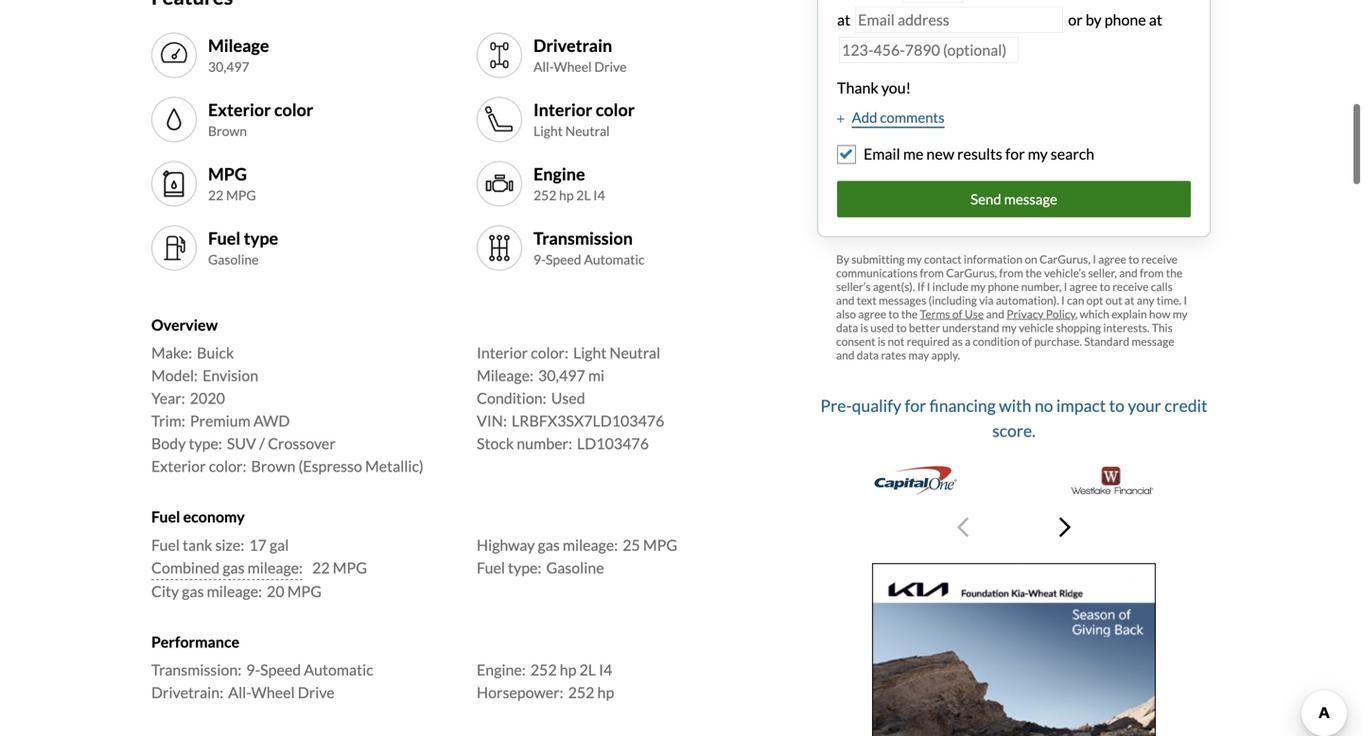 Task type: vqa. For each thing, say whether or not it's contained in the screenshot.


Task type: describe. For each thing, give the bounding box(es) containing it.
exterior color image
[[159, 105, 189, 135]]

size:
[[215, 536, 244, 555]]

send message button
[[837, 181, 1191, 218]]

chevron left image
[[957, 517, 969, 539]]

fuel economy
[[151, 508, 245, 527]]

color: inside make: buick model: envision year: 2020 trim: premium awd body type: suv / crossover exterior color: brown (espresso metallic)
[[209, 458, 246, 476]]

and inside the ", which explain how my data is used to better understand my vehicle shopping interests. this consent is not required as a condition of purchase. standard message and data rates may apply."
[[836, 349, 855, 362]]

2020
[[190, 389, 225, 408]]

terms of use link
[[920, 307, 984, 321]]

i right the time. at the right of page
[[1184, 294, 1187, 307]]

/
[[259, 435, 265, 453]]

, which explain how my data is used to better understand my vehicle shopping interests. this consent is not required as a condition of purchase. standard message and data rates may apply.
[[836, 307, 1188, 362]]

make: buick model: envision year: 2020 trim: premium awd body type: suv / crossover exterior color: brown (espresso metallic)
[[151, 344, 424, 476]]

my right "include"
[[971, 280, 986, 294]]

brown inside make: buick model: envision year: 2020 trim: premium awd body type: suv / crossover exterior color: brown (espresso metallic)
[[251, 458, 295, 476]]

qualify
[[852, 396, 901, 416]]

mileage image
[[159, 40, 189, 70]]

combined
[[151, 559, 220, 577]]

use
[[965, 307, 984, 321]]

1 vertical spatial gas
[[223, 559, 245, 577]]

1 horizontal spatial phone
[[1105, 10, 1146, 29]]

2 vertical spatial agree
[[858, 307, 886, 321]]

for inside pre-qualify for financing with no impact to your credit score.
[[905, 396, 926, 416]]

number:
[[517, 435, 572, 453]]

include
[[932, 280, 968, 294]]

standard
[[1084, 335, 1129, 349]]

0 vertical spatial of
[[952, 307, 962, 321]]

i4 for engine:
[[599, 661, 612, 680]]

by submitting my contact information on cargurus, i agree to receive communications from cargurus, from the vehicle's seller, and from the seller's agent(s). if i include my phone number, i agree to receive calls and text messages (including via automation). i can opt out at any time. i also agree to the
[[836, 253, 1187, 321]]

drivetrain
[[533, 35, 612, 56]]

add
[[852, 109, 877, 126]]

pre-qualify for financing with no impact to your credit score.
[[820, 396, 1208, 441]]

drivetrain:
[[151, 684, 223, 702]]

my left vehicle
[[1002, 321, 1017, 335]]

0 horizontal spatial the
[[901, 307, 918, 321]]

required
[[907, 335, 950, 349]]

exterior inside make: buick model: envision year: 2020 trim: premium awd body type: suv / crossover exterior color: brown (espresso metallic)
[[151, 458, 206, 476]]

1 vertical spatial agree
[[1069, 280, 1097, 294]]

mpg inside highway gas mileage: 25 mpg fuel type: gasoline
[[643, 536, 677, 555]]

2 vertical spatial 252
[[568, 684, 594, 702]]

tank
[[183, 536, 212, 555]]

better
[[909, 321, 940, 335]]

how
[[1149, 307, 1170, 321]]

color: inside interior color: light neutral mileage: 30,497 mi condition: used vin: lrbfx3sx7ld103476 stock number: ld103476
[[531, 344, 568, 362]]

make:
[[151, 344, 192, 362]]

economy
[[183, 508, 245, 527]]

mileage
[[208, 35, 269, 56]]

fuel tank size: 17 gal combined gas mileage: 22 mpg city gas mileage: 20 mpg
[[151, 536, 367, 601]]

metallic)
[[365, 458, 424, 476]]

1 horizontal spatial the
[[1025, 266, 1042, 280]]

to inside pre-qualify for financing with no impact to your credit score.
[[1109, 396, 1125, 416]]

1 horizontal spatial is
[[878, 335, 886, 349]]

also
[[836, 307, 856, 321]]

can
[[1067, 294, 1084, 307]]

seller's
[[836, 280, 871, 294]]

envision
[[202, 367, 258, 385]]

vehicle's
[[1044, 266, 1086, 280]]

via
[[979, 294, 994, 307]]

neutral for color:
[[610, 344, 660, 362]]

financing
[[929, 396, 996, 416]]

2 horizontal spatial the
[[1166, 266, 1182, 280]]

exterior color brown
[[208, 99, 313, 139]]

calls
[[1151, 280, 1173, 294]]

fuel type image
[[159, 233, 189, 263]]

transmission image
[[484, 233, 515, 263]]

gasoline inside highway gas mileage: 25 mpg fuel type: gasoline
[[546, 559, 604, 577]]

2 vertical spatial hp
[[597, 684, 614, 702]]

all- inside transmission: 9-speed automatic drivetrain: all-wheel drive
[[228, 684, 251, 702]]

252 for engine:
[[530, 661, 557, 680]]

drive inside transmission: 9-speed automatic drivetrain: all-wheel drive
[[298, 684, 335, 702]]

comments
[[880, 109, 945, 126]]

gal
[[270, 536, 289, 555]]

2l for engine
[[576, 187, 591, 204]]

0 horizontal spatial is
[[860, 321, 868, 335]]

condition:
[[477, 389, 546, 408]]

body
[[151, 435, 186, 453]]

brown inside exterior color brown
[[208, 123, 247, 139]]

premium
[[190, 412, 250, 431]]

20
[[267, 583, 284, 601]]

i right vehicle's
[[1093, 253, 1096, 266]]

9- for transmission:
[[246, 661, 260, 680]]

text
[[857, 294, 877, 307]]

transmission:
[[151, 661, 241, 680]]

by
[[1086, 10, 1102, 29]]

time.
[[1157, 294, 1181, 307]]

transmission: 9-speed automatic drivetrain: all-wheel drive
[[151, 661, 373, 702]]

0 vertical spatial receive
[[1141, 253, 1178, 266]]

terms of use and privacy policy
[[920, 307, 1075, 321]]

0 vertical spatial for
[[1005, 145, 1025, 163]]

color for exterior color
[[274, 99, 313, 120]]

used
[[551, 389, 585, 408]]

3 from from the left
[[1140, 266, 1164, 280]]

Email address email field
[[855, 6, 1063, 33]]

all- inside drivetrain all-wheel drive
[[533, 59, 554, 75]]

speed for transmission
[[546, 252, 581, 268]]

(including
[[928, 294, 977, 307]]

engine
[[533, 163, 585, 184]]

1 vertical spatial data
[[857, 349, 879, 362]]

to down agent(s). at the right of page
[[888, 307, 899, 321]]

25
[[623, 536, 640, 555]]

pre-qualify for financing with no impact to your credit score. button
[[817, 385, 1211, 556]]

explain
[[1111, 307, 1147, 321]]

1 vertical spatial mileage:
[[247, 559, 303, 577]]

drivetrain all-wheel drive
[[533, 35, 627, 75]]

fuel for economy
[[151, 508, 180, 527]]

type
[[244, 228, 278, 249]]

speed for transmission:
[[260, 661, 301, 680]]

(espresso
[[298, 458, 362, 476]]

privacy
[[1007, 307, 1044, 321]]

and right use
[[986, 307, 1004, 321]]

exterior inside exterior color brown
[[208, 99, 271, 120]]

message inside button
[[1004, 190, 1057, 207]]

year:
[[151, 389, 185, 408]]

performance
[[151, 633, 240, 652]]

email me new results for my search
[[864, 145, 1094, 163]]

lrbfx3sx7ld103476
[[512, 412, 664, 431]]

wheel inside transmission: 9-speed automatic drivetrain: all-wheel drive
[[251, 684, 295, 702]]

mileage 30,497
[[208, 35, 269, 75]]

automatic for transmission
[[584, 252, 645, 268]]

chevron right image
[[1059, 517, 1071, 539]]

my right how
[[1173, 307, 1188, 321]]

i left can on the right
[[1061, 294, 1065, 307]]

may
[[908, 349, 929, 362]]

color for interior color
[[596, 99, 635, 120]]

light for color
[[533, 123, 563, 139]]

2 vertical spatial gas
[[182, 583, 204, 601]]

shopping
[[1056, 321, 1101, 335]]

your
[[1128, 396, 1161, 416]]

messages
[[879, 294, 926, 307]]

interior color: light neutral mileage: 30,497 mi condition: used vin: lrbfx3sx7ld103476 stock number: ld103476
[[477, 344, 664, 453]]

to right seller,
[[1129, 253, 1139, 266]]



Task type: locate. For each thing, give the bounding box(es) containing it.
exterior down "mileage 30,497"
[[208, 99, 271, 120]]

condition
[[973, 335, 1020, 349]]

1 horizontal spatial 30,497
[[538, 367, 585, 385]]

0 vertical spatial brown
[[208, 123, 247, 139]]

0 vertical spatial data
[[836, 321, 858, 335]]

0 horizontal spatial from
[[920, 266, 944, 280]]

crossover
[[268, 435, 336, 453]]

awd
[[253, 412, 290, 431]]

i4 inside engine 252 hp 2l i4
[[593, 187, 605, 204]]

of inside the ", which explain how my data is used to better understand my vehicle shopping interests. this consent is not required as a condition of purchase. standard message and data rates may apply."
[[1022, 335, 1032, 349]]

interior for color:
[[477, 344, 528, 362]]

data down text at the right top of page
[[836, 321, 858, 335]]

1 horizontal spatial wheel
[[554, 59, 592, 75]]

and right seller,
[[1119, 266, 1138, 280]]

0 horizontal spatial phone
[[988, 280, 1019, 294]]

new
[[926, 145, 954, 163]]

type:
[[189, 435, 222, 453], [508, 559, 541, 577]]

my left search
[[1028, 145, 1048, 163]]

1 vertical spatial 9-
[[246, 661, 260, 680]]

to right used
[[896, 321, 907, 335]]

1 vertical spatial of
[[1022, 335, 1032, 349]]

neutral up engine
[[565, 123, 610, 139]]

0 horizontal spatial gas
[[182, 583, 204, 601]]

type: down premium
[[189, 435, 222, 453]]

seller,
[[1088, 266, 1117, 280]]

you!
[[881, 78, 911, 97]]

terms
[[920, 307, 950, 321]]

pre-
[[820, 396, 852, 416]]

thank you!
[[837, 78, 911, 97]]

0 vertical spatial exterior
[[208, 99, 271, 120]]

22
[[208, 187, 223, 204], [312, 559, 330, 577]]

drivetrain image
[[484, 40, 515, 70]]

hp right horsepower:
[[597, 684, 614, 702]]

not
[[888, 335, 905, 349]]

on
[[1025, 253, 1037, 266]]

1 horizontal spatial exterior
[[208, 99, 271, 120]]

2 vertical spatial mileage:
[[207, 583, 262, 601]]

receive up 'explain'
[[1112, 280, 1149, 294]]

1 vertical spatial 22
[[312, 559, 330, 577]]

buick
[[197, 344, 234, 362]]

send message
[[971, 190, 1057, 207]]

1 vertical spatial receive
[[1112, 280, 1149, 294]]

fuel type gasoline
[[208, 228, 278, 268]]

0 horizontal spatial drive
[[298, 684, 335, 702]]

1 vertical spatial wheel
[[251, 684, 295, 702]]

neutral up lrbfx3sx7ld103476
[[610, 344, 660, 362]]

interior color image
[[484, 105, 515, 135]]

1 horizontal spatial from
[[999, 266, 1023, 280]]

22 inside mpg 22 mpg
[[208, 187, 223, 204]]

interests.
[[1103, 321, 1150, 335]]

speed inside transmission: 9-speed automatic drivetrain: all-wheel drive
[[260, 661, 301, 680]]

1 vertical spatial automatic
[[304, 661, 373, 680]]

Phone (optional) telephone field
[[839, 37, 1019, 64]]

0 horizontal spatial for
[[905, 396, 926, 416]]

0 vertical spatial phone
[[1105, 10, 1146, 29]]

1 horizontal spatial color
[[596, 99, 635, 120]]

0 horizontal spatial 9-
[[246, 661, 260, 680]]

0 vertical spatial speed
[[546, 252, 581, 268]]

for right results
[[1005, 145, 1025, 163]]

252 right horsepower:
[[568, 684, 594, 702]]

light inside the interior color light neutral
[[533, 123, 563, 139]]

2 horizontal spatial from
[[1140, 266, 1164, 280]]

0 horizontal spatial speed
[[260, 661, 301, 680]]

2l inside 'engine: 252 hp 2l i4 horsepower: 252 hp'
[[579, 661, 596, 680]]

0 vertical spatial hp
[[559, 187, 574, 204]]

is left not
[[878, 335, 886, 349]]

1 vertical spatial light
[[573, 344, 607, 362]]

is
[[860, 321, 868, 335], [878, 335, 886, 349]]

2 color from the left
[[596, 99, 635, 120]]

1 horizontal spatial cargurus,
[[1040, 253, 1090, 266]]

highway gas mileage: 25 mpg fuel type: gasoline
[[477, 536, 677, 577]]

to up which
[[1100, 280, 1110, 294]]

0 vertical spatial light
[[533, 123, 563, 139]]

0 vertical spatial interior
[[533, 99, 592, 120]]

search
[[1051, 145, 1094, 163]]

0 vertical spatial i4
[[593, 187, 605, 204]]

0 horizontal spatial brown
[[208, 123, 247, 139]]

30,497 down mileage
[[208, 59, 249, 75]]

type: inside highway gas mileage: 25 mpg fuel type: gasoline
[[508, 559, 541, 577]]

agree up out
[[1098, 253, 1126, 266]]

gas inside highway gas mileage: 25 mpg fuel type: gasoline
[[538, 536, 560, 555]]

my up if at the top of the page
[[907, 253, 922, 266]]

message
[[1004, 190, 1057, 207], [1132, 335, 1174, 349]]

speed inside transmission 9-speed automatic
[[546, 252, 581, 268]]

opt
[[1087, 294, 1103, 307]]

fuel left economy
[[151, 508, 180, 527]]

30,497 inside "mileage 30,497"
[[208, 59, 249, 75]]

model:
[[151, 367, 198, 385]]

credit
[[1165, 396, 1208, 416]]

1 vertical spatial 30,497
[[538, 367, 585, 385]]

0 horizontal spatial color
[[274, 99, 313, 120]]

hp up horsepower:
[[560, 661, 576, 680]]

9-
[[533, 252, 546, 268], [246, 661, 260, 680]]

color: up the used
[[531, 344, 568, 362]]

exterior down body
[[151, 458, 206, 476]]

for
[[1005, 145, 1025, 163], [905, 396, 926, 416]]

1 horizontal spatial at
[[1149, 10, 1162, 29]]

1 vertical spatial 2l
[[579, 661, 596, 680]]

1 color from the left
[[274, 99, 313, 120]]

agent(s).
[[873, 280, 915, 294]]

252
[[533, 187, 557, 204], [530, 661, 557, 680], [568, 684, 594, 702]]

fuel inside the "fuel tank size: 17 gal combined gas mileage: 22 mpg city gas mileage: 20 mpg"
[[151, 536, 180, 555]]

color: down suv
[[209, 458, 246, 476]]

1 vertical spatial color:
[[209, 458, 246, 476]]

0 horizontal spatial type:
[[189, 435, 222, 453]]

1 horizontal spatial for
[[1005, 145, 1025, 163]]

number,
[[1021, 280, 1062, 294]]

speed down 20
[[260, 661, 301, 680]]

fuel
[[208, 228, 241, 249], [151, 508, 180, 527], [151, 536, 180, 555], [477, 559, 505, 577]]

0 horizontal spatial gasoline
[[208, 252, 259, 268]]

light up "mi"
[[573, 344, 607, 362]]

1 from from the left
[[920, 266, 944, 280]]

1 vertical spatial brown
[[251, 458, 295, 476]]

speed down transmission
[[546, 252, 581, 268]]

wheel inside drivetrain all-wheel drive
[[554, 59, 592, 75]]

0 vertical spatial gas
[[538, 536, 560, 555]]

wheel
[[554, 59, 592, 75], [251, 684, 295, 702]]

0 vertical spatial neutral
[[565, 123, 610, 139]]

add comments button
[[837, 107, 945, 128]]

to left your
[[1109, 396, 1125, 416]]

brown down /
[[251, 458, 295, 476]]

1 horizontal spatial gasoline
[[546, 559, 604, 577]]

of left use
[[952, 307, 962, 321]]

neutral inside interior color: light neutral mileage: 30,497 mi condition: used vin: lrbfx3sx7ld103476 stock number: ld103476
[[610, 344, 660, 362]]

0 horizontal spatial of
[[952, 307, 962, 321]]

receive up calls
[[1141, 253, 1178, 266]]

gas right highway
[[538, 536, 560, 555]]

fuel for tank
[[151, 536, 180, 555]]

1 horizontal spatial interior
[[533, 99, 592, 120]]

fuel for type
[[208, 228, 241, 249]]

2 horizontal spatial agree
[[1098, 253, 1126, 266]]

252 inside engine 252 hp 2l i4
[[533, 187, 557, 204]]

or
[[1068, 10, 1083, 29]]

cargurus, right on
[[1040, 253, 1090, 266]]

advertisement region
[[872, 564, 1156, 737]]

,
[[1075, 307, 1078, 321]]

9- inside transmission 9-speed automatic
[[533, 252, 546, 268]]

this
[[1152, 321, 1173, 335]]

i4 for engine
[[593, 187, 605, 204]]

me
[[903, 145, 924, 163]]

thank
[[837, 78, 878, 97]]

hp for engine
[[559, 187, 574, 204]]

message inside the ", which explain how my data is used to better understand my vehicle shopping interests. this consent is not required as a condition of purchase. standard message and data rates may apply."
[[1132, 335, 1174, 349]]

engine: 252 hp 2l i4 horsepower: 252 hp
[[477, 661, 614, 702]]

purchase.
[[1034, 335, 1082, 349]]

0 horizontal spatial all-
[[228, 684, 251, 702]]

1 vertical spatial message
[[1132, 335, 1174, 349]]

no
[[1035, 396, 1053, 416]]

the left terms
[[901, 307, 918, 321]]

all- down the 'drivetrain'
[[533, 59, 554, 75]]

or by phone at
[[1068, 10, 1162, 29]]

vin:
[[477, 412, 507, 431]]

2l right engine:
[[579, 661, 596, 680]]

hp inside engine 252 hp 2l i4
[[559, 187, 574, 204]]

at right the by
[[1149, 10, 1162, 29]]

neutral for color
[[565, 123, 610, 139]]

0 horizontal spatial exterior
[[151, 458, 206, 476]]

252 up horsepower:
[[530, 661, 557, 680]]

1 vertical spatial all-
[[228, 684, 251, 702]]

0 horizontal spatial cargurus,
[[946, 266, 997, 280]]

mileage: left 25
[[563, 536, 618, 555]]

engine image
[[484, 169, 515, 199]]

0 vertical spatial at
[[1149, 10, 1162, 29]]

interior inside the interior color light neutral
[[533, 99, 592, 120]]

0 vertical spatial 30,497
[[208, 59, 249, 75]]

agree right also
[[858, 307, 886, 321]]

light up engine
[[533, 123, 563, 139]]

phone up terms of use and privacy policy
[[988, 280, 1019, 294]]

1 vertical spatial at
[[1125, 294, 1135, 307]]

of
[[952, 307, 962, 321], [1022, 335, 1032, 349]]

mpg 22 mpg
[[208, 163, 256, 204]]

light for color:
[[573, 344, 607, 362]]

mileage:
[[477, 367, 533, 385]]

brown up mpg 22 mpg
[[208, 123, 247, 139]]

mpg image
[[159, 169, 189, 199]]

1 horizontal spatial color:
[[531, 344, 568, 362]]

drive inside drivetrain all-wheel drive
[[594, 59, 627, 75]]

cargurus, up via
[[946, 266, 997, 280]]

1 vertical spatial i4
[[599, 661, 612, 680]]

9- right the transmission:
[[246, 661, 260, 680]]

gas down size:
[[223, 559, 245, 577]]

2l inside engine 252 hp 2l i4
[[576, 187, 591, 204]]

1 horizontal spatial drive
[[594, 59, 627, 75]]

0 vertical spatial message
[[1004, 190, 1057, 207]]

mileage: left 20
[[207, 583, 262, 601]]

type: down highway
[[508, 559, 541, 577]]

any
[[1137, 294, 1154, 307]]

252 for engine
[[533, 187, 557, 204]]

0 vertical spatial wheel
[[554, 59, 592, 75]]

0 horizontal spatial agree
[[858, 307, 886, 321]]

message right send
[[1004, 190, 1057, 207]]

1 vertical spatial hp
[[560, 661, 576, 680]]

1 horizontal spatial agree
[[1069, 280, 1097, 294]]

automatic inside transmission: 9-speed automatic drivetrain: all-wheel drive
[[304, 661, 373, 680]]

2 horizontal spatial gas
[[538, 536, 560, 555]]

to inside the ", which explain how my data is used to better understand my vehicle shopping interests. this consent is not required as a condition of purchase. standard message and data rates may apply."
[[896, 321, 907, 335]]

message down how
[[1132, 335, 1174, 349]]

0 horizontal spatial at
[[1125, 294, 1135, 307]]

1 vertical spatial type:
[[508, 559, 541, 577]]

fuel down highway
[[477, 559, 505, 577]]

1 horizontal spatial of
[[1022, 335, 1032, 349]]

9- for transmission
[[533, 252, 546, 268]]

phone right the by
[[1105, 10, 1146, 29]]

send
[[971, 190, 1001, 207]]

0 vertical spatial color:
[[531, 344, 568, 362]]

drive
[[594, 59, 627, 75], [298, 684, 335, 702]]

the up "automation)."
[[1025, 266, 1042, 280]]

at right out
[[1125, 294, 1135, 307]]

interior up mileage:
[[477, 344, 528, 362]]

color:
[[531, 344, 568, 362], [209, 458, 246, 476]]

gasoline
[[208, 252, 259, 268], [546, 559, 604, 577]]

9- right transmission icon
[[533, 252, 546, 268]]

phone inside by submitting my contact information on cargurus, i agree to receive communications from cargurus, from the vehicle's seller, and from the seller's agent(s). if i include my phone number, i agree to receive calls and text messages (including via automation). i can opt out at any time. i also agree to the
[[988, 280, 1019, 294]]

from left on
[[999, 266, 1023, 280]]

i right number,
[[1064, 280, 1067, 294]]

gas
[[538, 536, 560, 555], [223, 559, 245, 577], [182, 583, 204, 601]]

hp down engine
[[559, 187, 574, 204]]

fuel left type
[[208, 228, 241, 249]]

automatic inside transmission 9-speed automatic
[[584, 252, 645, 268]]

agree up ,
[[1069, 280, 1097, 294]]

fuel inside the fuel type gasoline
[[208, 228, 241, 249]]

all- down the transmission:
[[228, 684, 251, 702]]

0 vertical spatial automatic
[[584, 252, 645, 268]]

gas down combined on the left bottom of page
[[182, 583, 204, 601]]

mileage: inside highway gas mileage: 25 mpg fuel type: gasoline
[[563, 536, 618, 555]]

0 vertical spatial type:
[[189, 435, 222, 453]]

0 vertical spatial agree
[[1098, 253, 1126, 266]]

color inside the interior color light neutral
[[596, 99, 635, 120]]

interior down drivetrain all-wheel drive
[[533, 99, 592, 120]]

fuel up combined on the left bottom of page
[[151, 536, 180, 555]]

out
[[1106, 294, 1122, 307]]

automatic for transmission:
[[304, 661, 373, 680]]

contact
[[924, 253, 962, 266]]

used
[[870, 321, 894, 335]]

add comments
[[852, 109, 945, 126]]

from up any
[[1140, 266, 1164, 280]]

color inside exterior color brown
[[274, 99, 313, 120]]

of down privacy
[[1022, 335, 1032, 349]]

252 down engine
[[533, 187, 557, 204]]

automatic
[[584, 252, 645, 268], [304, 661, 373, 680]]

0 vertical spatial mileage:
[[563, 536, 618, 555]]

1 horizontal spatial 9-
[[533, 252, 546, 268]]

0 horizontal spatial message
[[1004, 190, 1057, 207]]

at inside by submitting my contact information on cargurus, i agree to receive communications from cargurus, from the vehicle's seller, and from the seller's agent(s). if i include my phone number, i agree to receive calls and text messages (including via automation). i can opt out at any time. i also agree to the
[[1125, 294, 1135, 307]]

understand
[[942, 321, 999, 335]]

gasoline inside the fuel type gasoline
[[208, 252, 259, 268]]

interior for color
[[533, 99, 592, 120]]

30,497 inside interior color: light neutral mileage: 30,497 mi condition: used vin: lrbfx3sx7ld103476 stock number: ld103476
[[538, 367, 585, 385]]

i right if at the top of the page
[[927, 280, 930, 294]]

data left 'rates'
[[857, 349, 879, 362]]

2l for engine:
[[579, 661, 596, 680]]

0 horizontal spatial automatic
[[304, 661, 373, 680]]

overview
[[151, 316, 218, 334]]

wheel down the 'drivetrain'
[[554, 59, 592, 75]]

1 vertical spatial drive
[[298, 684, 335, 702]]

plus image
[[837, 115, 844, 124]]

vehicle
[[1019, 321, 1054, 335]]

1 horizontal spatial 22
[[312, 559, 330, 577]]

mileage: down the gal
[[247, 559, 303, 577]]

fuel inside highway gas mileage: 25 mpg fuel type: gasoline
[[477, 559, 505, 577]]

by
[[836, 253, 849, 266]]

engine 252 hp 2l i4
[[533, 163, 605, 204]]

1 horizontal spatial speed
[[546, 252, 581, 268]]

and down also
[[836, 349, 855, 362]]

suv
[[227, 435, 256, 453]]

agree
[[1098, 253, 1126, 266], [1069, 280, 1097, 294], [858, 307, 886, 321]]

wheel right drivetrain:
[[251, 684, 295, 702]]

30,497 up the used
[[538, 367, 585, 385]]

horsepower:
[[477, 684, 563, 702]]

submitting
[[851, 253, 905, 266]]

receive
[[1141, 253, 1178, 266], [1112, 280, 1149, 294]]

22 inside the "fuel tank size: 17 gal combined gas mileage: 22 mpg city gas mileage: 20 mpg"
[[312, 559, 330, 577]]

information
[[964, 253, 1023, 266]]

light inside interior color: light neutral mileage: 30,497 mi condition: used vin: lrbfx3sx7ld103476 stock number: ld103476
[[573, 344, 607, 362]]

1 vertical spatial phone
[[988, 280, 1019, 294]]

neutral inside the interior color light neutral
[[565, 123, 610, 139]]

2 from from the left
[[999, 266, 1023, 280]]

1 horizontal spatial all-
[[533, 59, 554, 75]]

and left text at the right top of page
[[836, 294, 855, 307]]

interior inside interior color: light neutral mileage: 30,497 mi condition: used vin: lrbfx3sx7ld103476 stock number: ld103476
[[477, 344, 528, 362]]

2l down engine
[[576, 187, 591, 204]]

1 vertical spatial gasoline
[[546, 559, 604, 577]]

a
[[965, 335, 971, 349]]

interior
[[533, 99, 592, 120], [477, 344, 528, 362]]

1 vertical spatial interior
[[477, 344, 528, 362]]

0 horizontal spatial 30,497
[[208, 59, 249, 75]]

is left used
[[860, 321, 868, 335]]

1 horizontal spatial automatic
[[584, 252, 645, 268]]

Zip code field
[[903, 0, 963, 3]]

for right qualify
[[905, 396, 926, 416]]

from up (including
[[920, 266, 944, 280]]

impact
[[1056, 396, 1106, 416]]

30,497
[[208, 59, 249, 75], [538, 367, 585, 385]]

policy
[[1046, 307, 1075, 321]]

0 horizontal spatial interior
[[477, 344, 528, 362]]

the up the time. at the right of page
[[1166, 266, 1182, 280]]

i
[[1093, 253, 1096, 266], [927, 280, 930, 294], [1064, 280, 1067, 294], [1061, 294, 1065, 307], [1184, 294, 1187, 307]]

automation).
[[996, 294, 1059, 307]]

0 horizontal spatial color:
[[209, 458, 246, 476]]

1 horizontal spatial type:
[[508, 559, 541, 577]]

i4 inside 'engine: 252 hp 2l i4 horsepower: 252 hp'
[[599, 661, 612, 680]]

hp
[[559, 187, 574, 204], [560, 661, 576, 680], [597, 684, 614, 702]]

9- inside transmission: 9-speed automatic drivetrain: all-wheel drive
[[246, 661, 260, 680]]

0 vertical spatial 9-
[[533, 252, 546, 268]]

type: inside make: buick model: envision year: 2020 trim: premium awd body type: suv / crossover exterior color: brown (espresso metallic)
[[189, 435, 222, 453]]

transmission
[[533, 228, 633, 249]]

interior color light neutral
[[533, 99, 635, 139]]

hp for engine:
[[560, 661, 576, 680]]



